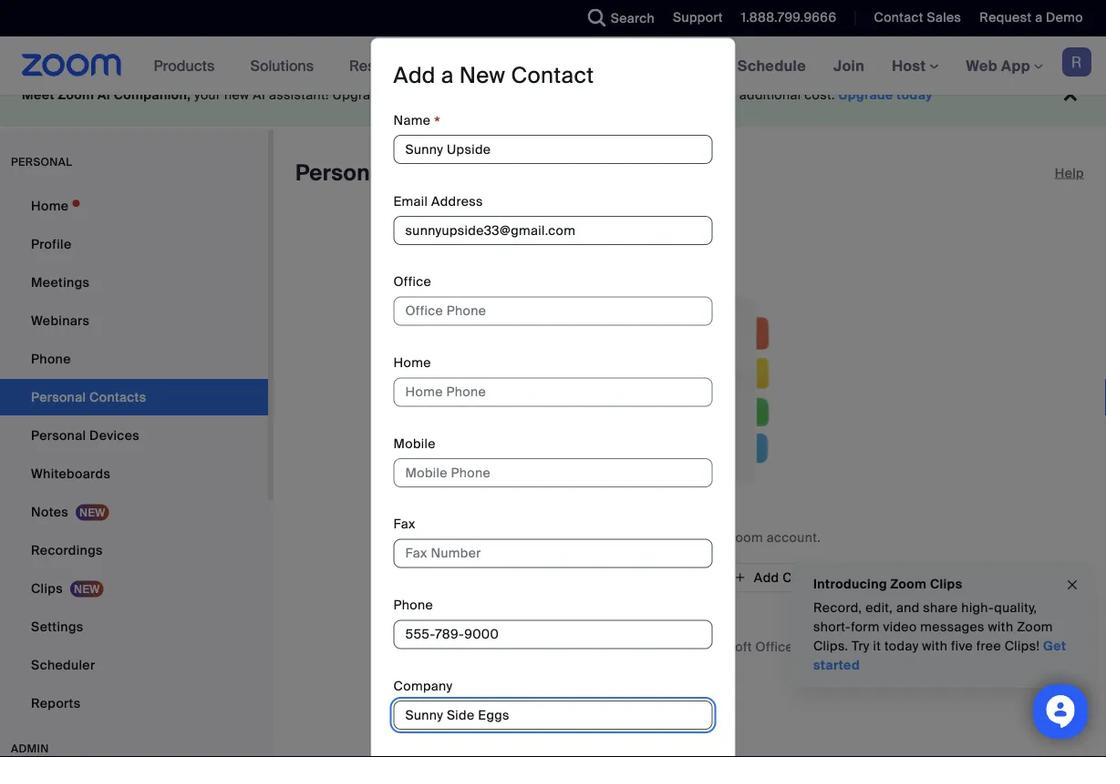 Task type: describe. For each thing, give the bounding box(es) containing it.
upgrade today link
[[839, 87, 933, 104]]

meet
[[22, 87, 55, 104]]

added
[[638, 529, 678, 546]]

1 ai from the left
[[97, 87, 110, 104]]

close image
[[1065, 575, 1080, 596]]

personal devices link
[[0, 418, 268, 454]]

profile link
[[0, 226, 268, 263]]

get
[[526, 87, 546, 104]]

profile
[[31, 236, 72, 253]]

today inside meet zoom ai companion, footer
[[897, 87, 933, 104]]

and inside meet zoom ai companion, footer
[[499, 87, 522, 104]]

contact sales link up join at the top of the page
[[860, 0, 966, 36]]

meet zoom ai companion, your new ai assistant! upgrade to zoom one pro and get access to ai companion at no additional cost. upgrade today
[[22, 87, 933, 104]]

assistant!
[[269, 87, 329, 104]]

*
[[434, 112, 440, 133]]

whiteboards link
[[0, 456, 268, 492]]

access
[[550, 87, 594, 104]]

Phone text field
[[393, 621, 713, 650]]

google
[[424, 639, 470, 656]]

import from csv file button
[[532, 564, 711, 593]]

contact sales
[[874, 9, 961, 26]]

office inside the add a new contact dialog
[[393, 274, 431, 290]]

try
[[852, 638, 870, 655]]

Mobile text field
[[393, 459, 713, 488]]

free
[[976, 638, 1001, 655]]

companion,
[[114, 87, 191, 104]]

contact inside dialog
[[511, 61, 594, 89]]

at
[[705, 87, 717, 104]]

home inside personal menu menu
[[31, 197, 69, 214]]

home link
[[0, 188, 268, 224]]

2 microsoft from the left
[[693, 639, 752, 656]]

meetings
[[31, 274, 90, 291]]

zoom up name
[[406, 87, 442, 104]]

3 ai from the left
[[613, 87, 626, 104]]

import
[[566, 569, 608, 586]]

account.
[[767, 529, 821, 546]]

0 vertical spatial contact
[[874, 9, 924, 26]]

webinars link
[[0, 303, 268, 339]]

settings link
[[0, 609, 268, 646]]

one
[[445, 87, 471, 104]]

additional
[[739, 87, 801, 104]]

name
[[393, 112, 431, 129]]

notes
[[31, 504, 68, 521]]

your for companion,
[[194, 87, 221, 104]]

webinars
[[31, 312, 90, 329]]

get started link
[[813, 638, 1066, 674]]

settings
[[31, 619, 83, 636]]

add for add a new contact
[[393, 61, 436, 89]]

Office Phone text field
[[393, 297, 713, 326]]

1 horizontal spatial to
[[598, 87, 610, 104]]

and inside record, edit, and share high-quality, short-form video messages with zoom clips. try it today with five free clips!
[[896, 600, 920, 617]]

join link
[[820, 36, 878, 95]]

form
[[851, 619, 880, 636]]

reports
[[31, 695, 81, 712]]

personal devices
[[31, 427, 140, 444]]

reports link
[[0, 686, 268, 722]]

plans & pricing
[[457, 57, 564, 76]]

meetings navigation
[[724, 36, 1106, 96]]

no
[[559, 529, 577, 546]]

for google calendar, microsoft exchange, and microsoft office 365, sync your contacts here .
[[401, 639, 979, 656]]

365,
[[797, 639, 824, 656]]

notes link
[[0, 494, 268, 531]]

request a demo
[[980, 9, 1083, 26]]

whiteboards
[[31, 466, 110, 482]]

product information navigation
[[140, 36, 578, 96]]

schedule link
[[724, 36, 820, 95]]

new
[[459, 61, 505, 89]]

0 vertical spatial with
[[988, 619, 1013, 636]]

2 vertical spatial your
[[860, 639, 887, 656]]

introducing
[[813, 576, 887, 593]]

for
[[401, 639, 421, 656]]

file
[[674, 569, 697, 586]]

request
[[980, 9, 1032, 26]]

import from csv file
[[566, 569, 697, 586]]

email address
[[393, 193, 483, 210]]

started
[[813, 657, 860, 674]]

add contact
[[754, 569, 832, 586]]

Email Address text field
[[393, 216, 713, 245]]

from
[[611, 569, 641, 586]]

1.888.799.9666 button up schedule
[[728, 0, 841, 36]]

personal for personal devices
[[31, 427, 86, 444]]

get started
[[813, 638, 1066, 674]]

2 upgrade from the left
[[839, 87, 893, 104]]

0 horizontal spatial to
[[390, 87, 402, 104]]

1 microsoft from the left
[[535, 639, 595, 656]]

1 upgrade from the left
[[332, 87, 386, 104]]

1 vertical spatial contacts
[[890, 639, 944, 656]]

recordings link
[[0, 533, 268, 569]]

banner containing schedule
[[0, 36, 1106, 96]]

record, edit, and share high-quality, short-form video messages with zoom clips. try it today with five free clips!
[[813, 600, 1053, 655]]

cost.
[[805, 87, 835, 104]]

it
[[873, 638, 881, 655]]

sales
[[927, 9, 961, 26]]

five
[[951, 638, 973, 655]]

help link
[[1055, 159, 1084, 188]]

Home text field
[[393, 378, 713, 407]]

exchange,
[[598, 639, 663, 656]]



Task type: vqa. For each thing, say whether or not it's contained in the screenshot.
that
no



Task type: locate. For each thing, give the bounding box(es) containing it.
add down account.
[[754, 569, 779, 586]]

0 horizontal spatial with
[[922, 638, 948, 655]]

banner
[[0, 36, 1106, 96]]

and
[[499, 87, 522, 104], [896, 600, 920, 617], [666, 639, 690, 656]]

clips
[[930, 576, 962, 593], [31, 580, 63, 597]]

your right added
[[697, 529, 724, 546]]

with up free on the right bottom of page
[[988, 619, 1013, 636]]

0 horizontal spatial a
[[441, 61, 454, 89]]

high-
[[961, 600, 994, 617]]

1 vertical spatial today
[[884, 638, 919, 655]]

quality,
[[994, 600, 1037, 617]]

add
[[393, 61, 436, 89], [754, 569, 779, 586]]

1 horizontal spatial a
[[1035, 9, 1043, 26]]

1 horizontal spatial add image
[[734, 570, 747, 586]]

and up video
[[896, 600, 920, 617]]

personal contacts
[[295, 159, 492, 187]]

clips.
[[813, 638, 848, 655]]

office
[[393, 274, 431, 290], [756, 639, 793, 656]]

contact inside button
[[783, 569, 832, 586]]

ai left companion
[[613, 87, 626, 104]]

0 vertical spatial add
[[393, 61, 436, 89]]

your for to
[[697, 529, 724, 546]]

microsoft right calendar,
[[535, 639, 595, 656]]

clips link
[[0, 571, 268, 607]]

zoom logo image
[[22, 54, 122, 77]]

2 horizontal spatial contact
[[874, 9, 924, 26]]

your
[[194, 87, 221, 104], [697, 529, 724, 546], [860, 639, 887, 656]]

meet zoom ai companion, footer
[[0, 64, 1106, 127]]

calendar,
[[473, 639, 532, 656]]

with
[[988, 619, 1013, 636], [922, 638, 948, 655]]

0 vertical spatial and
[[499, 87, 522, 104]]

1 horizontal spatial and
[[666, 639, 690, 656]]

request a demo link
[[966, 0, 1106, 36], [980, 9, 1083, 26]]

0 vertical spatial phone
[[31, 351, 71, 367]]

home up mobile
[[393, 355, 431, 371]]

ai right new
[[253, 87, 266, 104]]

to right access
[[598, 87, 610, 104]]

0 horizontal spatial contact
[[511, 61, 594, 89]]

0 vertical spatial personal
[[295, 159, 390, 187]]

ai down zoom logo
[[97, 87, 110, 104]]

0 horizontal spatial microsoft
[[535, 639, 595, 656]]

upgrade down join at the top of the page
[[839, 87, 893, 104]]

phone inside the add a new contact dialog
[[393, 597, 433, 614]]

1 horizontal spatial microsoft
[[693, 639, 752, 656]]

1 vertical spatial contact
[[511, 61, 594, 89]]

help
[[1055, 165, 1084, 181]]

1 vertical spatial personal
[[31, 427, 86, 444]]

recordings
[[31, 542, 103, 559]]

plans & pricing link
[[457, 57, 564, 76], [457, 57, 564, 76]]

contacts
[[395, 159, 492, 187]]

contacts
[[580, 529, 635, 546], [890, 639, 944, 656]]

video
[[883, 619, 917, 636]]

1.888.799.9666 button
[[728, 0, 841, 36], [741, 9, 837, 26]]

microsoft down file
[[693, 639, 752, 656]]

1 horizontal spatial phone
[[393, 597, 433, 614]]

1 horizontal spatial ai
[[253, 87, 266, 104]]

get
[[1043, 638, 1066, 655]]

0 vertical spatial contacts
[[580, 529, 635, 546]]

phone inside personal menu menu
[[31, 351, 71, 367]]

1.888.799.9666 button up schedule link
[[741, 9, 837, 26]]

your inside meet zoom ai companion, footer
[[194, 87, 221, 104]]

zoom down zoom logo
[[58, 87, 94, 104]]

csv
[[644, 569, 671, 586]]

1 horizontal spatial clips
[[930, 576, 962, 593]]

zoom up 'clips!'
[[1017, 619, 1053, 636]]

new
[[224, 87, 249, 104]]

2 vertical spatial and
[[666, 639, 690, 656]]

no
[[720, 87, 736, 104]]

pro
[[475, 87, 496, 104]]

devices
[[89, 427, 140, 444]]

2 horizontal spatial and
[[896, 600, 920, 617]]

2 ai from the left
[[253, 87, 266, 104]]

1 horizontal spatial home
[[393, 355, 431, 371]]

2 horizontal spatial ai
[[613, 87, 626, 104]]

a left plans
[[441, 61, 454, 89]]

1 horizontal spatial upgrade
[[839, 87, 893, 104]]

1 vertical spatial your
[[697, 529, 724, 546]]

contacts right no at the right bottom of page
[[580, 529, 635, 546]]

phone
[[31, 351, 71, 367], [393, 597, 433, 614]]

upgrade right assistant!
[[332, 87, 386, 104]]

add inside button
[[754, 569, 779, 586]]

add for add contact
[[754, 569, 779, 586]]

address
[[431, 193, 483, 210]]

add image down fax text field
[[546, 569, 559, 587]]

a left "demo"
[[1035, 9, 1043, 26]]

1 horizontal spatial personal
[[295, 159, 390, 187]]

0 horizontal spatial your
[[194, 87, 221, 104]]

0 horizontal spatial contacts
[[580, 529, 635, 546]]

share
[[923, 600, 958, 617]]

0 horizontal spatial and
[[499, 87, 522, 104]]

and left get
[[499, 87, 522, 104]]

short-
[[813, 619, 851, 636]]

company
[[393, 678, 453, 695]]

2 horizontal spatial your
[[860, 639, 887, 656]]

0 horizontal spatial phone
[[31, 351, 71, 367]]

personal menu menu
[[0, 188, 268, 724]]

plans
[[457, 57, 497, 76]]

personal inside personal devices link
[[31, 427, 86, 444]]

here link
[[948, 639, 976, 656]]

personal
[[11, 155, 72, 169]]

0 vertical spatial home
[[31, 197, 69, 214]]

to right added
[[681, 529, 694, 546]]

phone down webinars
[[31, 351, 71, 367]]

add image for add
[[734, 570, 747, 586]]

meetings link
[[0, 264, 268, 301]]

0 horizontal spatial office
[[393, 274, 431, 290]]

phone up the for
[[393, 597, 433, 614]]

0 horizontal spatial ai
[[97, 87, 110, 104]]

clips up the settings
[[31, 580, 63, 597]]

add up name
[[393, 61, 436, 89]]

1 vertical spatial home
[[393, 355, 431, 371]]

0 horizontal spatial personal
[[31, 427, 86, 444]]

1 vertical spatial with
[[922, 638, 948, 655]]

0 horizontal spatial add
[[393, 61, 436, 89]]

personal down assistant!
[[295, 159, 390, 187]]

fax
[[393, 516, 416, 533]]

1.888.799.9666
[[741, 9, 837, 26]]

First and Last Name text field
[[393, 135, 713, 164]]

clips!
[[1005, 638, 1040, 655]]

1 vertical spatial phone
[[393, 597, 433, 614]]

1 horizontal spatial with
[[988, 619, 1013, 636]]

zoom inside record, edit, and share high-quality, short-form video messages with zoom clips. try it today with five free clips!
[[1017, 619, 1053, 636]]

1 horizontal spatial your
[[697, 529, 724, 546]]

1 vertical spatial add
[[754, 569, 779, 586]]

contact sales link
[[860, 0, 966, 36], [874, 9, 961, 26]]

home
[[31, 197, 69, 214], [393, 355, 431, 371]]

zoom up the edit,
[[891, 576, 927, 593]]

here
[[948, 639, 976, 656]]

contacts down video
[[890, 639, 944, 656]]

1 horizontal spatial contact
[[783, 569, 832, 586]]

name *
[[393, 112, 440, 133]]

add a new contact dialog
[[371, 38, 735, 758]]

phone link
[[0, 341, 268, 378]]

personal up whiteboards
[[31, 427, 86, 444]]

zoom left account.
[[727, 529, 763, 546]]

Fax text field
[[393, 540, 713, 569]]

your down 'form'
[[860, 639, 887, 656]]

clips up share
[[930, 576, 962, 593]]

contact sales link up meetings navigation
[[874, 9, 961, 26]]

.
[[976, 639, 979, 656]]

email
[[393, 193, 428, 210]]

&
[[500, 57, 511, 76]]

schedule
[[737, 56, 806, 75]]

1 vertical spatial and
[[896, 600, 920, 617]]

ai
[[97, 87, 110, 104], [253, 87, 266, 104], [613, 87, 626, 104]]

0 horizontal spatial clips
[[31, 580, 63, 597]]

0 horizontal spatial upgrade
[[332, 87, 386, 104]]

support
[[673, 9, 723, 26]]

1 horizontal spatial office
[[756, 639, 793, 656]]

pricing
[[515, 57, 564, 76]]

2 horizontal spatial to
[[681, 529, 694, 546]]

with down messages
[[922, 638, 948, 655]]

0 vertical spatial office
[[393, 274, 431, 290]]

introducing zoom clips
[[813, 576, 962, 593]]

clips inside personal menu menu
[[31, 580, 63, 597]]

today right join link
[[897, 87, 933, 104]]

0 vertical spatial today
[[897, 87, 933, 104]]

0 vertical spatial a
[[1035, 9, 1043, 26]]

sync
[[828, 639, 856, 656]]

home inside the add a new contact dialog
[[393, 355, 431, 371]]

microsoft
[[535, 639, 595, 656], [693, 639, 752, 656]]

1 vertical spatial office
[[756, 639, 793, 656]]

edit,
[[866, 600, 893, 617]]

demo
[[1046, 9, 1083, 26]]

add image
[[546, 569, 559, 587], [734, 570, 747, 586]]

0 vertical spatial your
[[194, 87, 221, 104]]

0 horizontal spatial home
[[31, 197, 69, 214]]

add image left add contact
[[734, 570, 747, 586]]

join
[[834, 56, 865, 75]]

no contacts added to your zoom account.
[[559, 529, 821, 546]]

office left "365,"
[[756, 639, 793, 656]]

home up profile
[[31, 197, 69, 214]]

1 vertical spatial a
[[441, 61, 454, 89]]

add image inside "add contact" button
[[734, 570, 747, 586]]

to up name
[[390, 87, 402, 104]]

2 vertical spatial contact
[[783, 569, 832, 586]]

1 horizontal spatial add
[[754, 569, 779, 586]]

personal for personal contacts
[[295, 159, 390, 187]]

today down video
[[884, 638, 919, 655]]

office down email
[[393, 274, 431, 290]]

1 horizontal spatial contacts
[[890, 639, 944, 656]]

and right the exchange,
[[666, 639, 690, 656]]

add inside dialog
[[393, 61, 436, 89]]

a for request
[[1035, 9, 1043, 26]]

add contact button
[[718, 564, 848, 593]]

Company text field
[[393, 701, 713, 731]]

0 horizontal spatial add image
[[546, 569, 559, 587]]

today inside record, edit, and share high-quality, short-form video messages with zoom clips. try it today with five free clips!
[[884, 638, 919, 655]]

scheduler
[[31, 657, 95, 674]]

your left new
[[194, 87, 221, 104]]

add image inside import from csv file button
[[546, 569, 559, 587]]

a inside dialog
[[441, 61, 454, 89]]

admin
[[11, 742, 49, 756]]

messages
[[920, 619, 985, 636]]

add image for import
[[546, 569, 559, 587]]

a for add
[[441, 61, 454, 89]]

contact
[[874, 9, 924, 26], [511, 61, 594, 89], [783, 569, 832, 586]]



